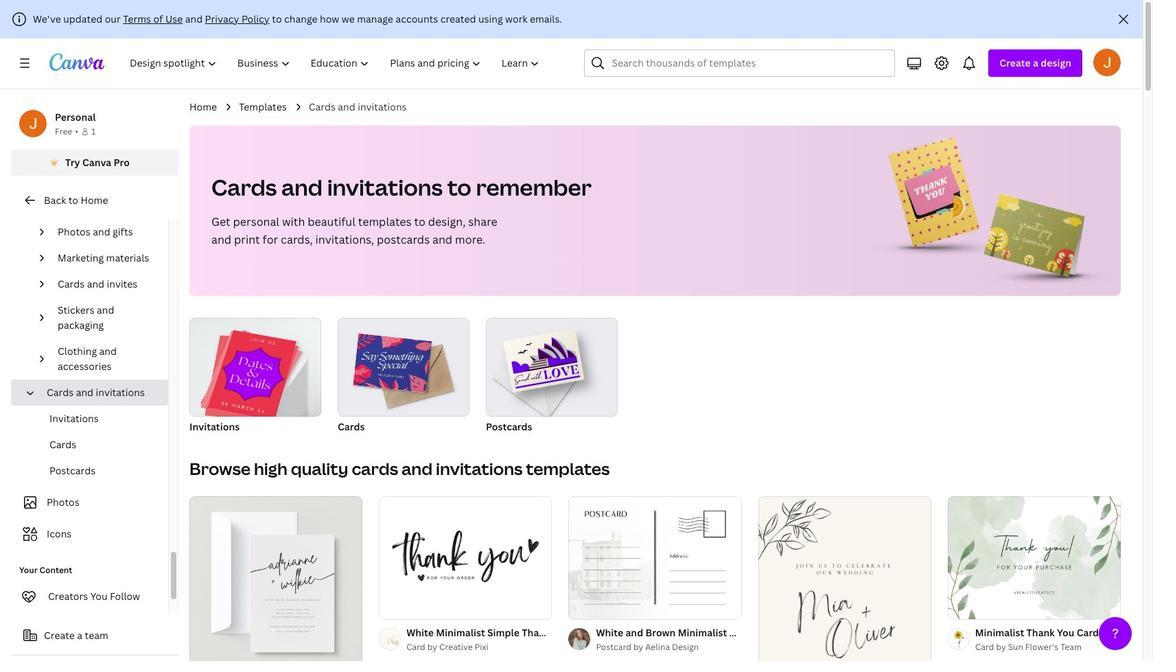 Task type: vqa. For each thing, say whether or not it's contained in the screenshot.
the top 1 of 5
no



Task type: locate. For each thing, give the bounding box(es) containing it.
icons
[[47, 527, 72, 540]]

of
[[153, 12, 163, 25], [584, 603, 592, 613]]

0 horizontal spatial postcard
[[596, 641, 632, 653]]

pro
[[114, 156, 130, 169]]

None search field
[[584, 49, 895, 77]]

design
[[672, 641, 699, 653]]

postcards link
[[486, 318, 618, 436], [22, 458, 168, 484]]

white up card by creative pixi link
[[407, 626, 434, 639]]

by left creative
[[427, 641, 437, 653]]

postcard image
[[486, 318, 618, 417], [504, 328, 585, 393]]

0 vertical spatial cards and invitations
[[309, 100, 407, 113]]

1 vertical spatial photos
[[47, 496, 79, 509]]

card left creative
[[407, 641, 425, 653]]

and right cards
[[402, 457, 433, 480]]

minimalist thank you card image
[[948, 496, 1121, 619]]

more.
[[455, 232, 485, 247]]

cards down top level navigation element
[[309, 100, 336, 113]]

invitations link for the leftmost cards 'link'
[[22, 406, 168, 432]]

0 horizontal spatial invitations link
[[22, 406, 168, 432]]

0 horizontal spatial templates
[[358, 214, 412, 229]]

1 horizontal spatial invitations link
[[189, 318, 321, 436]]

2 minimalist from the left
[[678, 626, 727, 639]]

templates link
[[239, 100, 287, 115]]

3 by from the left
[[996, 641, 1006, 653]]

white inside white minimalist simple thank you card card by creative pixi
[[407, 626, 434, 639]]

1 horizontal spatial 1
[[578, 603, 582, 613]]

postcard right travel
[[791, 626, 832, 639]]

white and brown minimalist photo travel postcard postcard by aelina design
[[596, 626, 832, 653]]

home
[[189, 100, 217, 113], [81, 194, 108, 207]]

and right use
[[185, 12, 203, 25]]

privacy
[[205, 12, 239, 25]]

high
[[254, 457, 288, 480]]

emails.
[[530, 12, 562, 25]]

1 horizontal spatial a
[[1033, 56, 1039, 69]]

0 horizontal spatial create
[[44, 629, 75, 642]]

your content
[[19, 564, 72, 576]]

invitations link
[[189, 318, 321, 436], [22, 406, 168, 432]]

cards up the photos link
[[49, 438, 76, 451]]

aelina
[[645, 641, 670, 653]]

pixi
[[475, 641, 489, 653]]

packaging
[[58, 319, 104, 332]]

1 horizontal spatial white
[[596, 626, 623, 639]]

invitations
[[358, 100, 407, 113], [327, 172, 443, 202], [96, 386, 145, 399], [436, 457, 523, 480]]

2 thank from the left
[[1027, 626, 1055, 639]]

2 horizontal spatial by
[[996, 641, 1006, 653]]

a for design
[[1033, 56, 1039, 69]]

card up team
[[1077, 626, 1099, 639]]

home link
[[189, 100, 217, 115]]

a left team
[[77, 629, 82, 642]]

team
[[85, 629, 108, 642]]

2 horizontal spatial you
[[1057, 626, 1075, 639]]

card
[[572, 626, 594, 639], [1077, 626, 1099, 639], [407, 641, 425, 653], [975, 641, 994, 653]]

0 vertical spatial home
[[189, 100, 217, 113]]

1 vertical spatial cards and invitations
[[47, 386, 145, 399]]

0 horizontal spatial you
[[90, 590, 107, 603]]

a inside button
[[77, 629, 82, 642]]

0 horizontal spatial cards and invitations
[[47, 386, 145, 399]]

photos up the marketing at the top left
[[58, 225, 90, 238]]

we
[[342, 12, 355, 25]]

and up accessories
[[99, 345, 117, 358]]

a
[[1033, 56, 1039, 69], [77, 629, 82, 642]]

1 thank from the left
[[522, 626, 550, 639]]

0 vertical spatial postcard
[[791, 626, 832, 639]]

0 horizontal spatial postcards
[[49, 464, 96, 477]]

cards and invitations down accessories
[[47, 386, 145, 399]]

remember
[[476, 172, 592, 202]]

create
[[1000, 56, 1031, 69], [44, 629, 75, 642]]

1 vertical spatial postcards
[[49, 464, 96, 477]]

1 vertical spatial postcards link
[[22, 458, 168, 484]]

by inside white minimalist simple thank you card card by creative pixi
[[427, 641, 437, 653]]

0 vertical spatial photos
[[58, 225, 90, 238]]

1 horizontal spatial thank
[[1027, 626, 1055, 639]]

clothing and accessories button
[[52, 338, 160, 380]]

thank up 'flower's'
[[1027, 626, 1055, 639]]

to up design,
[[447, 172, 471, 202]]

1 vertical spatial templates
[[526, 457, 610, 480]]

and inside stickers and packaging
[[97, 303, 114, 316]]

updated
[[63, 12, 102, 25]]

cards
[[309, 100, 336, 113], [211, 172, 277, 202], [58, 277, 85, 290], [47, 386, 74, 399], [338, 420, 365, 433], [49, 438, 76, 451]]

to inside get personal with beautiful templates to design, share and print for cards, invitations, postcards and more.
[[414, 214, 425, 229]]

sun
[[1008, 641, 1023, 653]]

how
[[320, 12, 339, 25]]

create inside button
[[44, 629, 75, 642]]

1 vertical spatial create
[[44, 629, 75, 642]]

1 by from the left
[[427, 641, 437, 653]]

and inside the white and brown minimalist photo travel postcard postcard by aelina design
[[626, 626, 643, 639]]

invitations down accessories
[[49, 412, 99, 425]]

white and brown minimalist photo travel postcard link
[[596, 625, 832, 641]]

0 vertical spatial 1
[[91, 126, 96, 137]]

1 horizontal spatial cards and invitations
[[309, 100, 407, 113]]

cards up stickers
[[58, 277, 85, 290]]

we've
[[33, 12, 61, 25]]

cards
[[352, 457, 398, 480]]

clothing and accessories
[[58, 345, 117, 373]]

cards and invitations down top level navigation element
[[309, 100, 407, 113]]

postcard by aelina design link
[[596, 641, 742, 654]]

cards down accessories
[[47, 386, 74, 399]]

minimalist up sun
[[975, 626, 1024, 639]]

and down get
[[211, 232, 231, 247]]

1 horizontal spatial postcards link
[[486, 318, 618, 436]]

cards link
[[338, 318, 470, 436], [22, 432, 168, 458]]

invitations
[[49, 412, 99, 425], [189, 420, 240, 433]]

create left team
[[44, 629, 75, 642]]

card image
[[338, 318, 470, 417], [353, 333, 432, 393]]

1 horizontal spatial postcards
[[486, 420, 532, 433]]

change
[[284, 12, 318, 25]]

marketing materials button
[[52, 245, 160, 271]]

1 horizontal spatial create
[[1000, 56, 1031, 69]]

1 horizontal spatial by
[[634, 641, 643, 653]]

1 right •
[[91, 126, 96, 137]]

cards and invitations
[[309, 100, 407, 113], [47, 386, 145, 399]]

stickers
[[58, 303, 94, 316]]

home up photos and gifts
[[81, 194, 108, 207]]

a for team
[[77, 629, 82, 642]]

0 horizontal spatial white
[[407, 626, 434, 639]]

photos inside button
[[58, 225, 90, 238]]

a inside dropdown button
[[1033, 56, 1039, 69]]

personal
[[233, 214, 279, 229]]

create left design
[[1000, 56, 1031, 69]]

1 minimalist from the left
[[436, 626, 485, 639]]

white inside the white and brown minimalist photo travel postcard postcard by aelina design
[[596, 626, 623, 639]]

0 vertical spatial create
[[1000, 56, 1031, 69]]

home left templates
[[189, 100, 217, 113]]

cream minimalist elegant handwritten wedding invitation image
[[758, 496, 931, 661]]

and left brown
[[626, 626, 643, 639]]

1 left 2
[[578, 603, 582, 613]]

0 horizontal spatial of
[[153, 12, 163, 25]]

photos for photos
[[47, 496, 79, 509]]

you inside white minimalist simple thank you card card by creative pixi
[[552, 626, 570, 639]]

minimalist up design
[[678, 626, 727, 639]]

0 vertical spatial postcards link
[[486, 318, 618, 436]]

0 horizontal spatial home
[[81, 194, 108, 207]]

minimalist inside minimalist thank you card card by sun flower's team
[[975, 626, 1024, 639]]

0 horizontal spatial cards link
[[22, 432, 168, 458]]

photos
[[58, 225, 90, 238], [47, 496, 79, 509]]

1 horizontal spatial you
[[552, 626, 570, 639]]

you up team
[[1057, 626, 1075, 639]]

postcard
[[791, 626, 832, 639], [596, 641, 632, 653]]

get
[[211, 214, 230, 229]]

by left "aelina"
[[634, 641, 643, 653]]

0 horizontal spatial 1
[[91, 126, 96, 137]]

postcards link for the right cards 'link'
[[486, 318, 618, 436]]

thank right the simple
[[522, 626, 550, 639]]

of left use
[[153, 12, 163, 25]]

by left sun
[[996, 641, 1006, 653]]

postcard down 2
[[596, 641, 632, 653]]

by inside the white and brown minimalist photo travel postcard postcard by aelina design
[[634, 641, 643, 653]]

white down 2
[[596, 626, 623, 639]]

1 horizontal spatial postcard
[[791, 626, 832, 639]]

photos up the icons
[[47, 496, 79, 509]]

to up postcards at the top of page
[[414, 214, 425, 229]]

minimalist up creative
[[436, 626, 485, 639]]

cards and invites
[[58, 277, 137, 290]]

1 vertical spatial of
[[584, 603, 592, 613]]

thank
[[522, 626, 550, 639], [1027, 626, 1055, 639]]

0 vertical spatial of
[[153, 12, 163, 25]]

white
[[407, 626, 434, 639], [596, 626, 623, 639]]

you right the simple
[[552, 626, 570, 639]]

0 horizontal spatial by
[[427, 641, 437, 653]]

3 minimalist from the left
[[975, 626, 1024, 639]]

0 vertical spatial postcards
[[486, 420, 532, 433]]

0 horizontal spatial thank
[[522, 626, 550, 639]]

0 vertical spatial a
[[1033, 56, 1039, 69]]

create a team button
[[11, 622, 178, 649]]

templates
[[358, 214, 412, 229], [526, 457, 610, 480]]

create a design button
[[989, 49, 1083, 77]]

invitations up browse
[[189, 420, 240, 433]]

white for white and brown minimalist photo travel postcard
[[596, 626, 623, 639]]

create inside dropdown button
[[1000, 56, 1031, 69]]

0 horizontal spatial postcards link
[[22, 458, 168, 484]]

1 horizontal spatial templates
[[526, 457, 610, 480]]

design,
[[428, 214, 466, 229]]

and inside 'clothing and accessories'
[[99, 345, 117, 358]]

postcards
[[486, 420, 532, 433], [49, 464, 96, 477]]

0 horizontal spatial minimalist
[[436, 626, 485, 639]]

to right back
[[68, 194, 78, 207]]

you left follow
[[90, 590, 107, 603]]

creators
[[48, 590, 88, 603]]

and down cards and invites button
[[97, 303, 114, 316]]

a left design
[[1033, 56, 1039, 69]]

0 vertical spatial templates
[[358, 214, 412, 229]]

browse
[[189, 457, 251, 480]]

0 horizontal spatial a
[[77, 629, 82, 642]]

of left 2
[[584, 603, 592, 613]]

1 of 2
[[578, 603, 598, 613]]

2 horizontal spatial minimalist
[[975, 626, 1024, 639]]

1 horizontal spatial minimalist
[[678, 626, 727, 639]]

white for white minimalist simple thank you card
[[407, 626, 434, 639]]

2 white from the left
[[596, 626, 623, 639]]

1 vertical spatial postcard
[[596, 641, 632, 653]]

1 vertical spatial a
[[77, 629, 82, 642]]

1 vertical spatial 1
[[578, 603, 582, 613]]

2 by from the left
[[634, 641, 643, 653]]

invitation image
[[189, 318, 321, 417], [208, 330, 296, 421]]

postcards link for the leftmost cards 'link'
[[22, 458, 168, 484]]

and left gifts
[[93, 225, 110, 238]]

invitations,
[[315, 232, 374, 247]]

1 white from the left
[[407, 626, 434, 639]]

browse high quality cards and invitations templates
[[189, 457, 610, 480]]

templates
[[239, 100, 287, 113]]

and down design,
[[432, 232, 452, 247]]



Task type: describe. For each thing, give the bounding box(es) containing it.
card left sun
[[975, 641, 994, 653]]

cards and invitations to remember
[[211, 172, 592, 202]]

0 horizontal spatial invitations
[[49, 412, 99, 425]]

marketing materials
[[58, 251, 149, 264]]

1 of 2 link
[[569, 496, 742, 619]]

design
[[1041, 56, 1072, 69]]

clothing
[[58, 345, 97, 358]]

creators you follow link
[[11, 583, 168, 610]]

try canva pro
[[65, 156, 130, 169]]

create for create a design
[[1000, 56, 1031, 69]]

beautiful
[[308, 214, 355, 229]]

back to home link
[[11, 187, 178, 214]]

you inside minimalist thank you card card by sun flower's team
[[1057, 626, 1075, 639]]

and down accessories
[[76, 386, 93, 399]]

and down top level navigation element
[[338, 100, 355, 113]]

terms
[[123, 12, 151, 25]]

our
[[105, 12, 121, 25]]

print
[[234, 232, 260, 247]]

for
[[263, 232, 278, 247]]

privacy policy link
[[205, 12, 270, 25]]

invites
[[107, 277, 137, 290]]

invitations link for the right cards 'link'
[[189, 318, 321, 436]]

cards up personal at the left of page
[[211, 172, 277, 202]]

thank inside minimalist thank you card card by sun flower's team
[[1027, 626, 1055, 639]]

stickers and packaging button
[[52, 297, 160, 338]]

back
[[44, 194, 66, 207]]

1 horizontal spatial home
[[189, 100, 217, 113]]

minimalist inside the white and brown minimalist photo travel postcard postcard by aelina design
[[678, 626, 727, 639]]

photo
[[729, 626, 758, 639]]

1 for 1
[[91, 126, 96, 137]]

ivory black minimalist luxury wedding invitation image
[[189, 496, 363, 661]]

simple
[[487, 626, 520, 639]]

gifts
[[113, 225, 133, 238]]

minimalist inside white minimalist simple thank you card card by creative pixi
[[436, 626, 485, 639]]

quality
[[291, 457, 348, 480]]

get personal with beautiful templates to design, share and print for cards, invitations, postcards and more.
[[211, 214, 498, 247]]

top level navigation element
[[121, 49, 552, 77]]

create for create a team
[[44, 629, 75, 642]]

and up with
[[281, 172, 323, 202]]

2
[[594, 603, 598, 613]]

your
[[19, 564, 38, 576]]

white minimalist simple thank you card image
[[379, 496, 552, 619]]

creators you follow
[[48, 590, 140, 603]]

created
[[440, 12, 476, 25]]

cards and invitations to remember image
[[866, 126, 1121, 296]]

1 horizontal spatial cards link
[[338, 318, 470, 436]]

travel
[[760, 626, 788, 639]]

create a team
[[44, 629, 108, 642]]

free •
[[55, 126, 78, 137]]

flower's
[[1025, 641, 1059, 653]]

use
[[165, 12, 183, 25]]

jeremy miller image
[[1094, 49, 1121, 76]]

photos link
[[19, 489, 160, 516]]

by inside minimalist thank you card card by sun flower's team
[[996, 641, 1006, 653]]

share
[[468, 214, 498, 229]]

materials
[[106, 251, 149, 264]]

Search search field
[[612, 50, 886, 76]]

we've updated our terms of use and privacy policy to change how we manage accounts created using work emails.
[[33, 12, 562, 25]]

try
[[65, 156, 80, 169]]

personal
[[55, 111, 96, 124]]

cards inside cards and invites button
[[58, 277, 85, 290]]

1 vertical spatial home
[[81, 194, 108, 207]]

policy
[[242, 12, 270, 25]]

free
[[55, 126, 72, 137]]

with
[[282, 214, 305, 229]]

1 horizontal spatial of
[[584, 603, 592, 613]]

card down 1 of 2
[[572, 626, 594, 639]]

photos and gifts button
[[52, 219, 160, 245]]

canva
[[82, 156, 111, 169]]

thank inside white minimalist simple thank you card card by creative pixi
[[522, 626, 550, 639]]

back to home
[[44, 194, 108, 207]]

work
[[505, 12, 528, 25]]

marketing
[[58, 251, 104, 264]]

white minimalist simple thank you card card by creative pixi
[[407, 626, 594, 653]]

1 for 1 of 2
[[578, 603, 582, 613]]

postcards
[[377, 232, 430, 247]]

white and brown minimalist photo travel postcard image
[[569, 496, 742, 619]]

card by creative pixi link
[[407, 641, 552, 654]]

accessories
[[58, 360, 112, 373]]

content
[[40, 564, 72, 576]]

using
[[478, 12, 503, 25]]

•
[[75, 126, 78, 137]]

photos for photos and gifts
[[58, 225, 90, 238]]

minimalist thank you card card by sun flower's team
[[975, 626, 1099, 653]]

follow
[[110, 590, 140, 603]]

team
[[1061, 641, 1082, 653]]

cards up cards
[[338, 420, 365, 433]]

brown
[[646, 626, 676, 639]]

1 horizontal spatial invitations
[[189, 420, 240, 433]]

stickers and packaging
[[58, 303, 114, 332]]

card image inside 'link'
[[353, 333, 432, 393]]

card by sun flower's team link
[[975, 641, 1099, 654]]

try canva pro button
[[11, 150, 178, 176]]

templates inside get personal with beautiful templates to design, share and print for cards, invitations, postcards and more.
[[358, 214, 412, 229]]

and left invites
[[87, 277, 104, 290]]

terms of use link
[[123, 12, 183, 25]]

photos and gifts
[[58, 225, 133, 238]]

accounts
[[396, 12, 438, 25]]

manage
[[357, 12, 393, 25]]

to right policy
[[272, 12, 282, 25]]

cards and invites button
[[52, 271, 160, 297]]

minimalist thank you card link
[[975, 625, 1099, 641]]

create a design
[[1000, 56, 1072, 69]]



